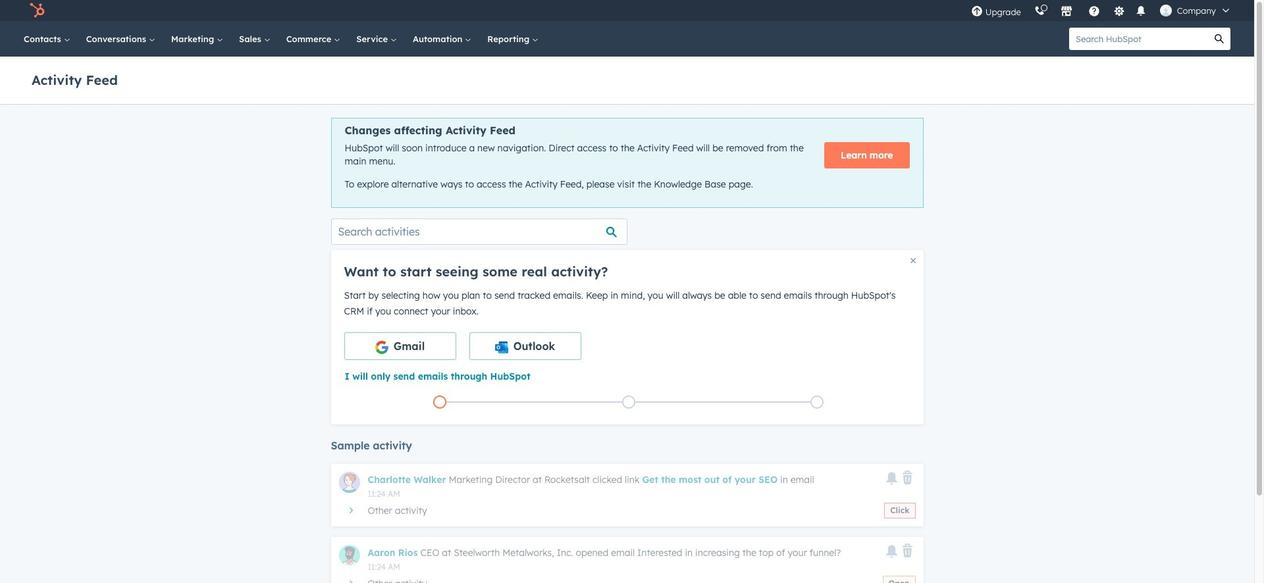 Task type: vqa. For each thing, say whether or not it's contained in the screenshot.
Search activities search box
yes



Task type: describe. For each thing, give the bounding box(es) containing it.
onboarding.steps.sendtrackedemailingmail.title image
[[625, 399, 632, 407]]

Search activities search field
[[331, 219, 627, 245]]

Search HubSpot search field
[[1070, 28, 1209, 50]]



Task type: locate. For each thing, give the bounding box(es) containing it.
list
[[345, 393, 912, 411]]

marketplaces image
[[1061, 6, 1073, 18]]

menu
[[965, 0, 1239, 21]]

None checkbox
[[469, 332, 581, 360]]

None checkbox
[[344, 332, 456, 360]]

close image
[[911, 258, 916, 263]]

jacob simon image
[[1160, 5, 1172, 16]]

onboarding.steps.finalstep.title image
[[814, 399, 821, 407]]



